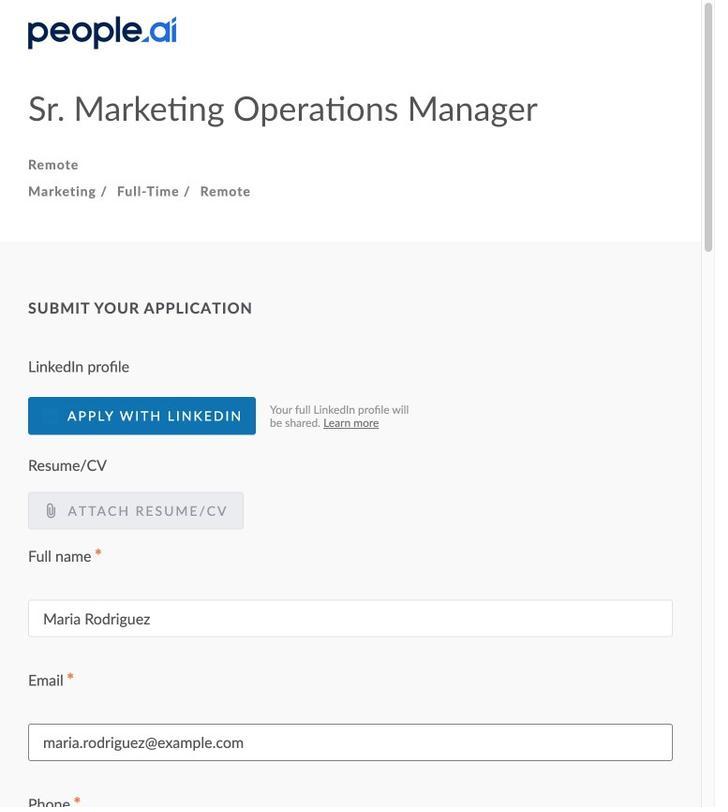 Task type: vqa. For each thing, say whether or not it's contained in the screenshot.
paperclip icon
yes



Task type: locate. For each thing, give the bounding box(es) containing it.
None text field
[[28, 600, 673, 638]]

None email field
[[28, 724, 673, 762]]



Task type: describe. For each thing, give the bounding box(es) containing it.
paperclip image
[[43, 504, 58, 519]]

people.ai logo image
[[28, 16, 176, 49]]



